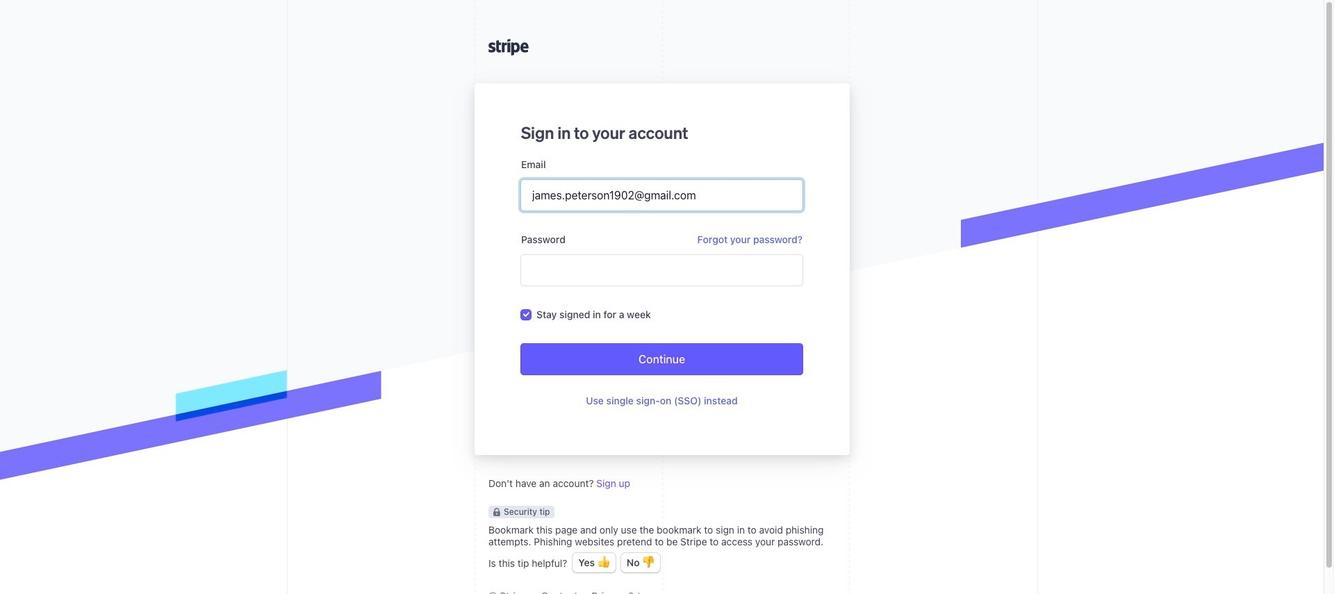 Task type: locate. For each thing, give the bounding box(es) containing it.
password input password field
[[521, 255, 803, 286]]

stripe image
[[488, 39, 529, 56]]

email input email field
[[521, 180, 803, 211]]



Task type: vqa. For each thing, say whether or not it's contained in the screenshot.
MODE
no



